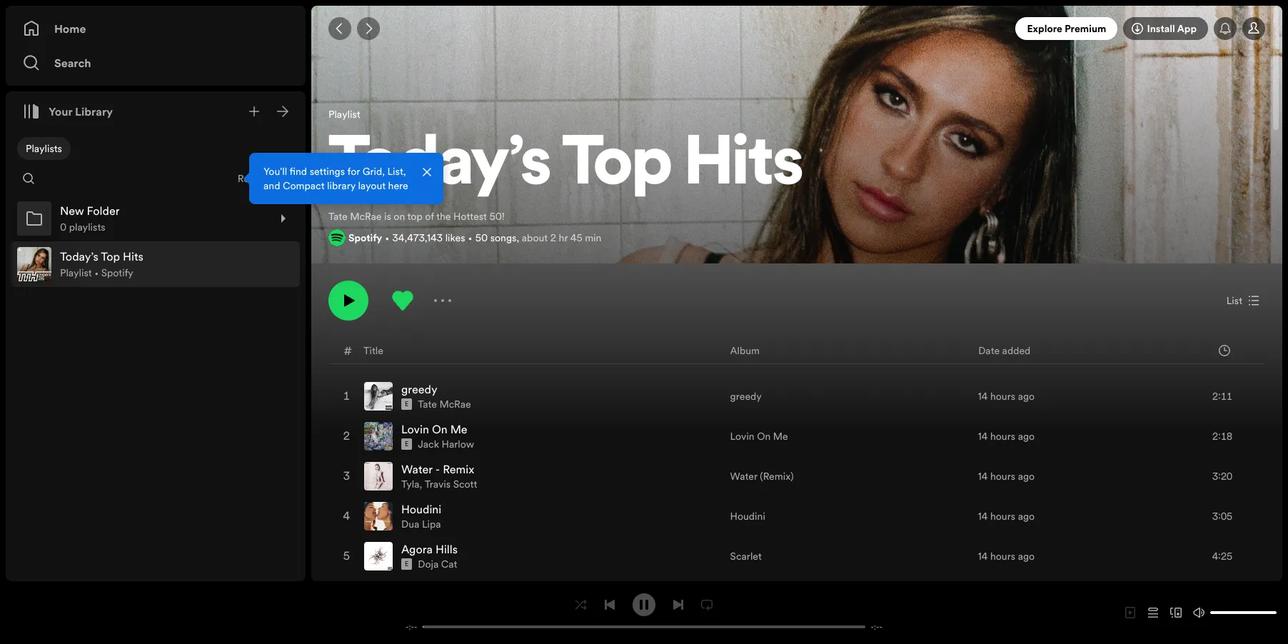 Task type: vqa. For each thing, say whether or not it's contained in the screenshot.
Developers link
no



Task type: describe. For each thing, give the bounding box(es) containing it.
player controls element
[[389, 593, 900, 633]]

your library
[[49, 104, 113, 119]]

Recents, List view field
[[226, 167, 297, 190]]

jack
[[418, 437, 439, 451]]

explicit element for lovin on me
[[401, 438, 412, 450]]

water - remix tyla , travis scott
[[401, 461, 477, 491]]

playlist for playlist • spotify
[[60, 266, 92, 280]]

recents
[[238, 171, 274, 186]]

top
[[408, 209, 423, 223]]

# row
[[329, 338, 1265, 364]]

go back image
[[334, 23, 346, 34]]

the
[[437, 209, 451, 223]]

main element
[[6, 6, 444, 581]]

date
[[979, 344, 1000, 358]]

hits
[[685, 132, 804, 201]]

scarlet link
[[730, 549, 762, 563]]

greedy link inside cell
[[401, 381, 438, 397]]

library
[[75, 104, 113, 119]]

1 horizontal spatial houdini link
[[730, 509, 766, 523]]

scott
[[453, 477, 477, 491]]

pause image
[[639, 599, 650, 610]]

scarlet
[[730, 549, 762, 563]]

app
[[1178, 21, 1197, 36]]

doja cat link
[[418, 557, 457, 571]]

travis scott link
[[425, 477, 477, 491]]

connect to a device image
[[1171, 607, 1182, 619]]

list
[[1227, 293, 1243, 308]]

water (remix)
[[730, 469, 794, 483]]

explore premium button
[[1016, 17, 1118, 40]]

4 14 from the top
[[978, 509, 988, 523]]

lovin on me
[[730, 429, 788, 443]]

none search field inside main element
[[17, 167, 40, 190]]

today's top hits grid
[[312, 338, 1282, 644]]

disable repeat image
[[701, 599, 713, 610]]

tyla
[[401, 477, 420, 491]]

tate for tate mcrae
[[418, 397, 437, 411]]

album
[[730, 344, 760, 358]]

2:18
[[1213, 429, 1233, 443]]

on for lovin on me
[[757, 429, 771, 443]]

likes
[[445, 231, 465, 245]]

3:05
[[1213, 509, 1233, 523]]

spotify inside group
[[101, 266, 133, 280]]

List button
[[1221, 289, 1266, 312]]

greedy e
[[401, 381, 438, 408]]

2 :- from the left
[[874, 622, 880, 633]]

on
[[394, 209, 405, 223]]

harlow
[[442, 437, 474, 451]]

2:11 cell
[[1180, 377, 1253, 416]]

jack harlow
[[418, 437, 474, 451]]

jack harlow link
[[418, 437, 474, 451]]

your
[[49, 104, 72, 119]]

today's top hits
[[329, 132, 804, 201]]

greedy for greedy
[[730, 389, 762, 403]]

agora hills link
[[401, 541, 458, 557]]

#
[[344, 343, 352, 359]]

find
[[290, 164, 307, 179]]

0 playlists group
[[11, 196, 300, 241]]

50
[[475, 231, 488, 245]]

compact
[[283, 179, 325, 193]]

hours for e
[[991, 389, 1016, 403]]

water (remix) link
[[730, 469, 794, 483]]

search
[[54, 55, 91, 71]]

go forward image
[[363, 23, 374, 34]]

top
[[562, 132, 673, 201]]

grid,
[[363, 164, 385, 179]]

agora
[[401, 541, 433, 557]]

houdini dua lipa
[[401, 501, 442, 531]]

duration element
[[1219, 345, 1231, 357]]

spotify image
[[329, 229, 346, 246]]

water - remix cell
[[364, 457, 483, 496]]

explicit element for agora hills
[[401, 558, 412, 570]]

install app link
[[1124, 17, 1209, 40]]

me for lovin on me
[[773, 429, 788, 443]]

1 horizontal spatial greedy link
[[730, 389, 762, 403]]

0 playlists
[[60, 220, 105, 234]]

agora hills cell
[[364, 537, 464, 576]]

Playlists checkbox
[[17, 137, 71, 160]]

home link
[[23, 14, 289, 43]]

playlists
[[69, 220, 105, 234]]

added
[[1003, 344, 1031, 358]]

tate mcrae
[[418, 397, 471, 411]]

volume high image
[[1194, 607, 1205, 619]]

ago for e
[[1018, 389, 1035, 403]]

strangers
[[401, 581, 451, 597]]

lovin on me link inside cell
[[401, 421, 468, 437]]

list item inside main element
[[11, 241, 300, 287]]

dua
[[401, 517, 420, 531]]

here
[[388, 179, 408, 193]]

water for (remix)
[[730, 469, 758, 483]]

1 horizontal spatial lovin on me link
[[730, 429, 788, 443]]

for
[[348, 164, 360, 179]]

remix
[[443, 461, 475, 477]]

2 cell from the left
[[730, 577, 774, 616]]

(remix)
[[760, 469, 794, 483]]

0
[[60, 220, 67, 234]]

14 for hills
[[978, 549, 988, 563]]

travis
[[425, 477, 451, 491]]

lovin on me e
[[401, 421, 468, 448]]

search link
[[23, 49, 289, 77]]

4 cell from the left
[[1180, 577, 1253, 616]]

2
[[551, 231, 556, 245]]

previous image
[[604, 599, 616, 610]]

songs
[[490, 231, 517, 245]]

you'll find settings for grid, list, and compact library layout here dialog
[[249, 153, 444, 204]]

tate for tate mcrae is on top of the hottest 50!
[[329, 209, 348, 223]]

title
[[364, 344, 384, 358]]



Task type: locate. For each thing, give the bounding box(es) containing it.
1 horizontal spatial playlist
[[329, 107, 360, 121]]

me for lovin on me e
[[451, 421, 468, 437]]

1 horizontal spatial on
[[757, 429, 771, 443]]

0 horizontal spatial houdini
[[401, 501, 442, 517]]

greedy link up lovin on me
[[730, 389, 762, 403]]

enable shuffle image
[[576, 599, 587, 610]]

3 14 hours ago from the top
[[978, 469, 1035, 483]]

lovin for lovin on me e
[[401, 421, 429, 437]]

0 horizontal spatial playlist
[[60, 266, 92, 280]]

1 horizontal spatial mcrae
[[440, 397, 471, 411]]

2 14 from the top
[[978, 429, 988, 443]]

0 horizontal spatial ,
[[420, 477, 422, 491]]

houdini for houdini dua lipa
[[401, 501, 442, 517]]

greedy for greedy e
[[401, 381, 438, 397]]

explicit element inside lovin on me cell
[[401, 438, 412, 450]]

0 horizontal spatial on
[[432, 421, 448, 437]]

of
[[425, 209, 434, 223]]

1 cell from the left
[[341, 577, 353, 616]]

50 songs , about 2 hr 45 min
[[475, 231, 602, 245]]

0 vertical spatial spotify
[[349, 231, 382, 245]]

1 horizontal spatial lovin
[[730, 429, 755, 443]]

0 vertical spatial playlist
[[329, 107, 360, 121]]

and
[[264, 179, 280, 193]]

greedy cell
[[364, 377, 477, 416]]

explicit element up lovin on me cell at left
[[401, 398, 412, 410]]

tate mcrae is on top of the hottest 50!
[[329, 209, 505, 223]]

14
[[978, 389, 988, 403], [978, 429, 988, 443], [978, 469, 988, 483], [978, 509, 988, 523], [978, 549, 988, 563]]

hours
[[991, 389, 1016, 403], [991, 429, 1016, 443], [991, 469, 1016, 483], [991, 509, 1016, 523], [991, 549, 1016, 563]]

lovin up water (remix) link
[[730, 429, 755, 443]]

0 horizontal spatial me
[[451, 421, 468, 437]]

1 vertical spatial mcrae
[[440, 397, 471, 411]]

14 hours ago for on
[[978, 429, 1035, 443]]

1 :- from the left
[[409, 622, 414, 633]]

on inside lovin on me e
[[432, 421, 448, 437]]

mcrae
[[350, 209, 382, 223], [440, 397, 471, 411]]

lovin
[[401, 421, 429, 437], [730, 429, 755, 443]]

1 vertical spatial playlist
[[60, 266, 92, 280]]

your library button
[[17, 97, 119, 126]]

e inside lovin on me e
[[405, 440, 409, 448]]

me down tate mcrae link
[[451, 421, 468, 437]]

0 vertical spatial e
[[405, 400, 409, 408]]

4:25
[[1213, 549, 1233, 563]]

greedy
[[401, 381, 438, 397], [730, 389, 762, 403]]

min
[[585, 231, 602, 245]]

you'll find settings for grid, list, and compact library layout here
[[264, 164, 408, 193]]

library
[[327, 179, 356, 193]]

date added
[[979, 344, 1031, 358]]

today's
[[329, 132, 551, 201]]

playlist left the •
[[60, 266, 92, 280]]

cell
[[341, 577, 353, 616], [730, 577, 774, 616], [978, 577, 1035, 616], [1180, 577, 1253, 616]]

, left 'about'
[[517, 231, 519, 245]]

houdini for houdini
[[730, 509, 766, 523]]

1 horizontal spatial water
[[730, 469, 758, 483]]

,
[[517, 231, 519, 245], [420, 477, 422, 491]]

1 vertical spatial ,
[[420, 477, 422, 491]]

explicit element left jack
[[401, 438, 412, 450]]

- inside water - remix tyla , travis scott
[[435, 461, 440, 477]]

4 hours from the top
[[991, 509, 1016, 523]]

greedy up lovin on me cell at left
[[401, 381, 438, 397]]

on for lovin on me e
[[432, 421, 448, 437]]

hills
[[436, 541, 458, 557]]

list item
[[11, 241, 300, 287]]

0 vertical spatial explicit element
[[401, 398, 412, 410]]

1 horizontal spatial spotify
[[349, 231, 382, 245]]

3 ago from the top
[[1018, 469, 1035, 483]]

explicit element inside agora hills cell
[[401, 558, 412, 570]]

14 hours ago for hills
[[978, 549, 1035, 563]]

2 14 hours ago from the top
[[978, 429, 1035, 443]]

0 horizontal spatial greedy link
[[401, 381, 438, 397]]

lovin for lovin on me
[[730, 429, 755, 443]]

2 e from the top
[[405, 440, 409, 448]]

greedy inside cell
[[401, 381, 438, 397]]

5 ago from the top
[[1018, 549, 1035, 563]]

mcrae for tate mcrae
[[440, 397, 471, 411]]

0 vertical spatial tate
[[329, 209, 348, 223]]

e inside greedy e
[[405, 400, 409, 408]]

dua lipa link
[[401, 517, 441, 531]]

1 horizontal spatial ,
[[517, 231, 519, 245]]

layout
[[358, 179, 386, 193]]

1 horizontal spatial tate
[[418, 397, 437, 411]]

tate mcrae link
[[418, 397, 471, 411]]

lipa
[[422, 517, 441, 531]]

1 -:-- from the left
[[406, 622, 417, 633]]

explore
[[1027, 21, 1063, 36]]

1 vertical spatial explicit element
[[401, 438, 412, 450]]

0 horizontal spatial lovin on me link
[[401, 421, 468, 437]]

settings
[[310, 164, 345, 179]]

group
[[11, 241, 300, 287]]

•
[[94, 266, 99, 280]]

explicit element down agora
[[401, 558, 412, 570]]

3 14 from the top
[[978, 469, 988, 483]]

ago for hills
[[1018, 549, 1035, 563]]

home
[[54, 21, 86, 36]]

playlist up for on the left top
[[329, 107, 360, 121]]

playlist for playlist
[[329, 107, 360, 121]]

14 for e
[[978, 389, 988, 403]]

0 horizontal spatial greedy
[[401, 381, 438, 397]]

14 hours ago for e
[[978, 389, 1035, 403]]

explicit element
[[401, 398, 412, 410], [401, 438, 412, 450], [401, 558, 412, 570]]

houdini cell
[[364, 497, 447, 536]]

1 vertical spatial spotify
[[101, 266, 133, 280]]

explicit element for greedy
[[401, 398, 412, 410]]

top bar and user menu element
[[311, 6, 1283, 51]]

ago for on
[[1018, 429, 1035, 443]]

list,
[[387, 164, 406, 179]]

2 vertical spatial explicit element
[[401, 558, 412, 570]]

1 horizontal spatial -:--
[[871, 622, 883, 633]]

ago
[[1018, 389, 1035, 403], [1018, 429, 1035, 443], [1018, 469, 1035, 483], [1018, 509, 1035, 523], [1018, 549, 1035, 563]]

playlists
[[26, 141, 62, 156]]

premium
[[1065, 21, 1107, 36]]

tate
[[329, 209, 348, 223], [418, 397, 437, 411]]

2 ago from the top
[[1018, 429, 1035, 443]]

hours for hills
[[991, 549, 1016, 563]]

5 14 hours ago from the top
[[978, 549, 1035, 563]]

0 vertical spatial mcrae
[[350, 209, 382, 223]]

playlist inside main element
[[60, 266, 92, 280]]

hours for on
[[991, 429, 1016, 443]]

3 hours from the top
[[991, 469, 1016, 483]]

Disable repeat checkbox
[[696, 593, 719, 616]]

water inside water - remix tyla , travis scott
[[401, 461, 433, 477]]

# column header
[[344, 338, 352, 363]]

0 horizontal spatial lovin
[[401, 421, 429, 437]]

install app
[[1147, 21, 1197, 36]]

tate inside greedy cell
[[418, 397, 437, 411]]

1 vertical spatial e
[[405, 440, 409, 448]]

2 vertical spatial e
[[405, 560, 409, 568]]

tyla link
[[401, 477, 420, 491]]

34,473,143 likes
[[392, 231, 465, 245]]

e down agora
[[405, 560, 409, 568]]

cat
[[441, 557, 457, 571]]

lovin on me cell
[[364, 417, 480, 456]]

34,473,143
[[392, 231, 443, 245]]

me
[[451, 421, 468, 437], [773, 429, 788, 443]]

1 horizontal spatial houdini
[[730, 509, 766, 523]]

greedy up lovin on me
[[730, 389, 762, 403]]

lovin inside lovin on me e
[[401, 421, 429, 437]]

3:20
[[1213, 469, 1233, 483]]

, left travis
[[420, 477, 422, 491]]

water for -
[[401, 461, 433, 477]]

4 ago from the top
[[1018, 509, 1035, 523]]

you'll
[[264, 164, 287, 179]]

explore premium
[[1027, 21, 1107, 36]]

greedy link up lovin on me cell at left
[[401, 381, 438, 397]]

-
[[435, 461, 440, 477], [406, 622, 409, 633], [414, 622, 417, 633], [871, 622, 874, 633], [880, 622, 883, 633]]

1 horizontal spatial greedy
[[730, 389, 762, 403]]

, inside water - remix tyla , travis scott
[[420, 477, 422, 491]]

1 14 hours ago from the top
[[978, 389, 1035, 403]]

0 horizontal spatial water
[[401, 461, 433, 477]]

mcrae up the spotify link
[[350, 209, 382, 223]]

4 14 hours ago from the top
[[978, 509, 1035, 523]]

me inside lovin on me e
[[451, 421, 468, 437]]

14 for on
[[978, 429, 988, 443]]

tate up spotify image
[[329, 209, 348, 223]]

mcrae right greedy e
[[440, 397, 471, 411]]

spotify link
[[349, 231, 382, 245]]

2 hours from the top
[[991, 429, 1016, 443]]

greedy link
[[401, 381, 438, 397], [730, 389, 762, 403]]

1 horizontal spatial me
[[773, 429, 788, 443]]

tate up lovin on me e
[[418, 397, 437, 411]]

1 explicit element from the top
[[401, 398, 412, 410]]

what's new image
[[1220, 23, 1231, 34]]

1 ago from the top
[[1018, 389, 1035, 403]]

3 cell from the left
[[978, 577, 1035, 616]]

1 vertical spatial tate
[[418, 397, 437, 411]]

5 14 from the top
[[978, 549, 988, 563]]

1 hours from the top
[[991, 389, 1016, 403]]

explicit element inside greedy cell
[[401, 398, 412, 410]]

on
[[432, 421, 448, 437], [757, 429, 771, 443]]

doja
[[418, 557, 439, 571]]

next image
[[673, 599, 684, 610]]

lovin down greedy cell
[[401, 421, 429, 437]]

spotify right the •
[[101, 266, 133, 280]]

group containing playlist
[[11, 241, 300, 287]]

hottest
[[454, 209, 487, 223]]

houdini inside cell
[[401, 501, 442, 517]]

e
[[405, 400, 409, 408], [405, 440, 409, 448], [405, 560, 409, 568]]

install
[[1147, 21, 1176, 36]]

houdini link
[[401, 501, 442, 517], [730, 509, 766, 523]]

water
[[401, 461, 433, 477], [730, 469, 758, 483]]

hr
[[559, 231, 568, 245]]

0 horizontal spatial spotify
[[101, 266, 133, 280]]

3 e from the top
[[405, 560, 409, 568]]

2:11
[[1213, 389, 1233, 403]]

group inside main element
[[11, 241, 300, 287]]

0 vertical spatial ,
[[517, 231, 519, 245]]

0 horizontal spatial mcrae
[[350, 209, 382, 223]]

0 horizontal spatial -:--
[[406, 622, 417, 633]]

2 explicit element from the top
[[401, 438, 412, 450]]

houdini
[[401, 501, 442, 517], [730, 509, 766, 523]]

0 horizontal spatial tate
[[329, 209, 348, 223]]

5 hours from the top
[[991, 549, 1016, 563]]

mcrae inside greedy cell
[[440, 397, 471, 411]]

list item containing playlist
[[11, 241, 300, 287]]

2 -:-- from the left
[[871, 622, 883, 633]]

None search field
[[17, 167, 40, 190]]

0 horizontal spatial houdini link
[[401, 501, 442, 517]]

me up (remix)
[[773, 429, 788, 443]]

50!
[[490, 209, 505, 223]]

1 14 from the top
[[978, 389, 988, 403]]

agora hills e
[[401, 541, 458, 568]]

e inside the agora hills e
[[405, 560, 409, 568]]

1 e from the top
[[405, 400, 409, 408]]

mcrae for tate mcrae is on top of the hottest 50!
[[350, 209, 382, 223]]

1 horizontal spatial :-
[[874, 622, 880, 633]]

playlist • spotify
[[60, 266, 133, 280]]

3 explicit element from the top
[[401, 558, 412, 570]]

e left jack
[[405, 440, 409, 448]]

search in your library image
[[23, 173, 34, 184]]

14 hours ago
[[978, 389, 1035, 403], [978, 429, 1035, 443], [978, 469, 1035, 483], [978, 509, 1035, 523], [978, 549, 1035, 563]]

duration image
[[1219, 345, 1231, 357]]

water - remix link
[[401, 461, 475, 477]]

spotify right spotify image
[[349, 231, 382, 245]]

e up lovin on me cell at left
[[405, 400, 409, 408]]

playlist
[[329, 107, 360, 121], [60, 266, 92, 280]]

0 horizontal spatial :-
[[409, 622, 414, 633]]

about
[[522, 231, 548, 245]]

strangers link
[[401, 581, 451, 597]]



